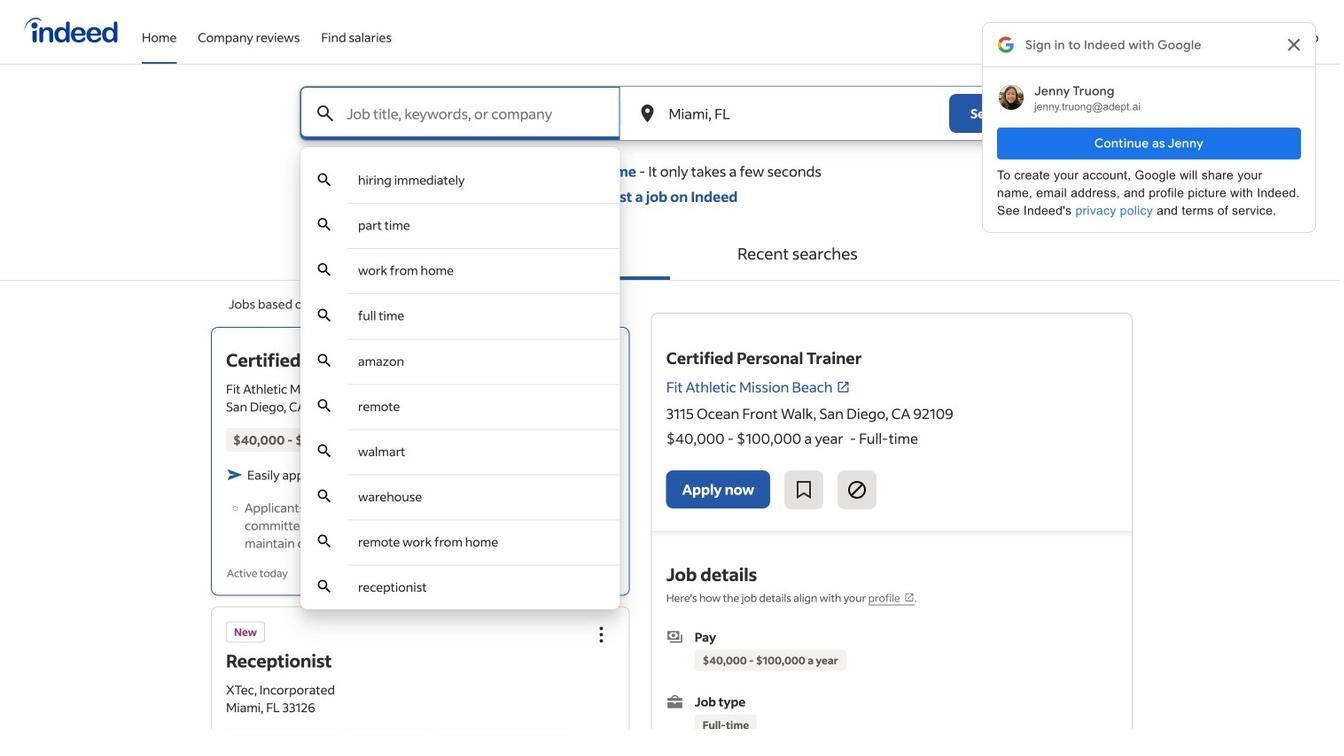 Task type: describe. For each thing, give the bounding box(es) containing it.
job preferences (opens in a new window) image
[[904, 593, 915, 603]]

save this job image
[[794, 480, 815, 501]]

job actions for receptionist is collapsed image
[[591, 625, 612, 646]]

search suggestions list box
[[301, 158, 620, 610]]

search: Job title, keywords, or company text field
[[343, 87, 620, 140]]

Edit location text field
[[665, 87, 914, 140]]



Task type: vqa. For each thing, say whether or not it's contained in the screenshot.
Save job button
no



Task type: locate. For each thing, give the bounding box(es) containing it.
None search field
[[286, 86, 1055, 610]]

main content
[[0, 86, 1341, 730]]

not interested image
[[847, 480, 868, 501]]

fit athletic mission beach (opens in a new tab) image
[[837, 380, 851, 394]]

group
[[582, 336, 621, 375]]

tab list
[[0, 227, 1341, 281]]



